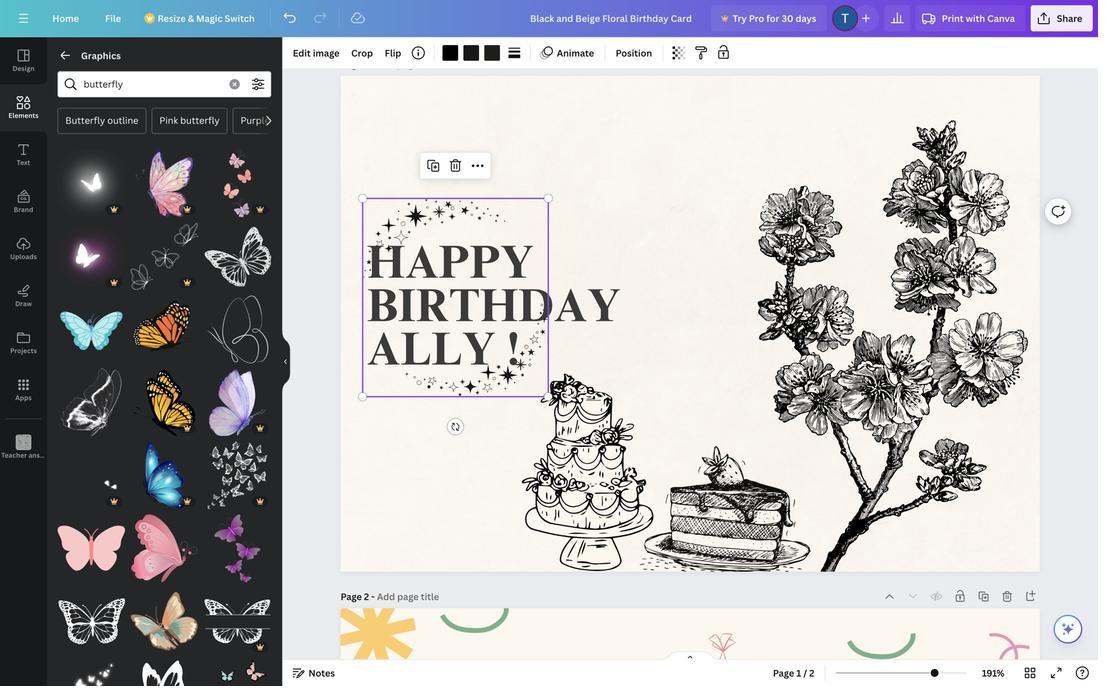 Task type: describe. For each thing, give the bounding box(es) containing it.
page inside button
[[773, 667, 794, 680]]

graphics
[[81, 49, 121, 62]]

share
[[1057, 12, 1083, 25]]

birthday
[[367, 288, 621, 334]]

try pro for 30 days button
[[711, 5, 827, 31]]

color group
[[440, 42, 503, 63]]

uploads button
[[0, 226, 47, 273]]

1 for -
[[364, 58, 369, 70]]

hide image
[[282, 330, 290, 393]]

pink
[[159, 114, 178, 126]]

projects
[[10, 346, 37, 355]]

animate button
[[536, 42, 600, 63]]

brand button
[[0, 178, 47, 226]]

glittery glow butterfly image
[[58, 223, 125, 290]]

painterly scenic butterfly image
[[131, 588, 198, 655]]

design
[[13, 64, 35, 73]]

page title text field for page 1 -
[[377, 58, 440, 71]]

notes button
[[288, 663, 340, 684]]

for
[[767, 12, 780, 25]]

canva
[[988, 12, 1015, 25]]

magic
[[196, 12, 223, 25]]

ally !
[[367, 331, 520, 378]]

butterfly sparkling image
[[58, 150, 125, 217]]

edit image button
[[288, 42, 345, 63]]

- for page 2 -
[[371, 591, 375, 603]]

print
[[942, 12, 964, 25]]

#171717 image
[[463, 45, 479, 61]]

Design title text field
[[520, 5, 706, 31]]

share button
[[1031, 5, 1093, 31]]

edit image
[[293, 47, 340, 59]]

draw button
[[0, 273, 47, 320]]

notes
[[309, 667, 335, 680]]

keys
[[53, 451, 68, 460]]

realistic monarch butterfly image
[[131, 369, 198, 436]]

happy
[[367, 244, 534, 291]]

projects button
[[0, 320, 47, 367]]

Search graphics search field
[[84, 72, 222, 97]]

resize & magic switch button
[[137, 5, 265, 31]]

#171717 image
[[463, 45, 479, 61]]

image
[[313, 47, 340, 59]]

position
[[616, 47, 652, 59]]

colorful butterflies illustration image
[[204, 150, 271, 217]]

apps button
[[0, 367, 47, 414]]

print with canva button
[[916, 5, 1026, 31]]

page title text field for page 2 -
[[377, 590, 441, 603]]

page 1 / 2 button
[[768, 663, 820, 684]]

butterfly outline
[[65, 114, 138, 126]]

switch
[[225, 12, 255, 25]]

uploads
[[10, 252, 37, 261]]

butterfly for purple butterfly
[[272, 114, 311, 126]]

butterfly
[[65, 114, 105, 126]]

elements
[[8, 111, 39, 120]]

pink violet watercolor butterfly image
[[204, 369, 271, 436]]

brand
[[14, 205, 33, 214]]

file
[[105, 12, 121, 25]]

print with canva
[[942, 12, 1015, 25]]

flip button
[[380, 42, 407, 63]]

/
[[804, 667, 807, 680]]

days
[[796, 12, 817, 25]]



Task type: vqa. For each thing, say whether or not it's contained in the screenshot.
Page within the button
yes



Task type: locate. For each thing, give the bounding box(es) containing it.
1 horizontal spatial butterfly
[[272, 114, 311, 126]]

1 vertical spatial 1
[[797, 667, 801, 680]]

0 vertical spatial 1
[[364, 58, 369, 70]]

pink butterfly button
[[152, 108, 228, 134]]

;
[[23, 452, 24, 460]]

2
[[364, 591, 369, 603], [810, 667, 815, 680]]

#000000 image
[[443, 45, 458, 61], [443, 45, 458, 61]]

purple
[[241, 114, 270, 126]]

&
[[188, 12, 194, 25]]

0 vertical spatial -
[[371, 58, 375, 70]]

0 vertical spatial 2
[[364, 591, 369, 603]]

0 vertical spatial page
[[341, 58, 362, 70]]

page 1 -
[[341, 58, 377, 70]]

resize
[[158, 12, 186, 25]]

teacher answer keys
[[1, 451, 68, 460]]

pro
[[749, 12, 764, 25]]

animate
[[557, 47, 594, 59]]

butterfly inside button
[[180, 114, 220, 126]]

butterfly inside 'button'
[[272, 114, 311, 126]]

butterfly for pink butterfly
[[180, 114, 220, 126]]

elements button
[[0, 84, 47, 131]]

butterfly watercolor illustration image
[[131, 150, 198, 217]]

cute deco butterfly sticker image
[[58, 515, 125, 582]]

1 horizontal spatial 1
[[797, 667, 801, 680]]

text button
[[0, 131, 47, 178]]

side panel tab list
[[0, 37, 68, 471]]

191% button
[[972, 663, 1015, 684]]

file button
[[95, 5, 132, 31]]

page 2 -
[[341, 591, 377, 603]]

answer
[[29, 451, 52, 460]]

page
[[341, 58, 362, 70], [341, 591, 362, 603], [773, 667, 794, 680]]

home link
[[42, 5, 89, 31]]

try
[[733, 12, 747, 25]]

1 horizontal spatial 2
[[810, 667, 815, 680]]

!
[[507, 331, 520, 378]]

pink butterfly illustration image
[[131, 515, 198, 582]]

191%
[[982, 667, 1005, 680]]

page 1 / 2
[[773, 667, 815, 680]]

2 inside button
[[810, 667, 815, 680]]

text
[[17, 158, 30, 167]]

2 page title text field from the top
[[377, 590, 441, 603]]

try pro for 30 days
[[733, 12, 817, 25]]

flip
[[385, 47, 401, 59]]

page for page 2
[[341, 591, 362, 603]]

2 butterfly from the left
[[272, 114, 311, 126]]

pink butterfly
[[159, 114, 220, 126]]

butterfly right purple
[[272, 114, 311, 126]]

0 horizontal spatial 2
[[364, 591, 369, 603]]

1 for /
[[797, 667, 801, 680]]

canva assistant image
[[1060, 622, 1076, 637]]

crop button
[[346, 42, 378, 63]]

2 vertical spatial page
[[773, 667, 794, 680]]

resize & magic switch
[[158, 12, 255, 25]]

group
[[58, 142, 125, 217], [131, 142, 198, 217], [204, 150, 271, 217], [58, 215, 125, 290], [131, 215, 198, 290], [204, 215, 271, 290], [58, 288, 125, 363], [131, 288, 198, 363], [204, 288, 271, 363], [58, 361, 125, 436], [204, 361, 271, 436], [131, 369, 198, 436], [204, 434, 271, 509], [58, 442, 125, 509], [131, 442, 198, 509], [131, 507, 198, 582], [58, 515, 125, 582], [204, 515, 271, 582], [131, 580, 198, 655], [204, 588, 271, 655], [58, 653, 125, 686], [131, 653, 198, 686], [204, 653, 271, 686]]

30
[[782, 12, 794, 25]]

-
[[371, 58, 375, 70], [371, 591, 375, 603]]

0 vertical spatial page title text field
[[377, 58, 440, 71]]

Page title text field
[[377, 58, 440, 71], [377, 590, 441, 603]]

1 vertical spatial 2
[[810, 667, 815, 680]]

flying butterfly blue illustration image
[[131, 442, 198, 509]]

edit
[[293, 47, 311, 59]]

butterfly right pink
[[180, 114, 220, 126]]

outline
[[107, 114, 138, 126]]

3d y2k butterfly image
[[58, 369, 125, 436]]

ally
[[367, 331, 496, 378]]

home
[[52, 12, 79, 25]]

crop
[[351, 47, 373, 59]]

1 vertical spatial -
[[371, 591, 375, 603]]

purple butterfly button
[[233, 108, 319, 134]]

1 left /
[[797, 667, 801, 680]]

main menu bar
[[0, 0, 1098, 37]]

apps
[[15, 394, 32, 402]]

design button
[[0, 37, 47, 84]]

teacher
[[1, 451, 27, 460]]

1 page title text field from the top
[[377, 58, 440, 71]]

flying colorful butterflies image
[[204, 661, 271, 686]]

butterfly outline button
[[58, 108, 146, 134]]

1 butterfly from the left
[[180, 114, 220, 126]]

0 horizontal spatial butterfly
[[180, 114, 220, 126]]

1 inside button
[[797, 667, 801, 680]]

draw
[[15, 299, 32, 308]]

with
[[966, 12, 985, 25]]

page for page 1
[[341, 58, 362, 70]]

0 horizontal spatial 1
[[364, 58, 369, 70]]

purple butterfly
[[241, 114, 311, 126]]

butterfly
[[180, 114, 220, 126], [272, 114, 311, 126]]

pink butterflies image
[[204, 515, 271, 582]]

#1d1d1b image
[[484, 45, 500, 61], [484, 45, 500, 61]]

1 left flip button
[[364, 58, 369, 70]]

show pages image
[[659, 651, 722, 662]]

white light butterfly flying glitter image
[[58, 661, 125, 686]]

1 vertical spatial page
[[341, 591, 362, 603]]

1
[[364, 58, 369, 70], [797, 667, 801, 680]]

1 vertical spatial page title text field
[[377, 590, 441, 603]]

- for page 1 -
[[371, 58, 375, 70]]

position button
[[611, 42, 657, 63]]



